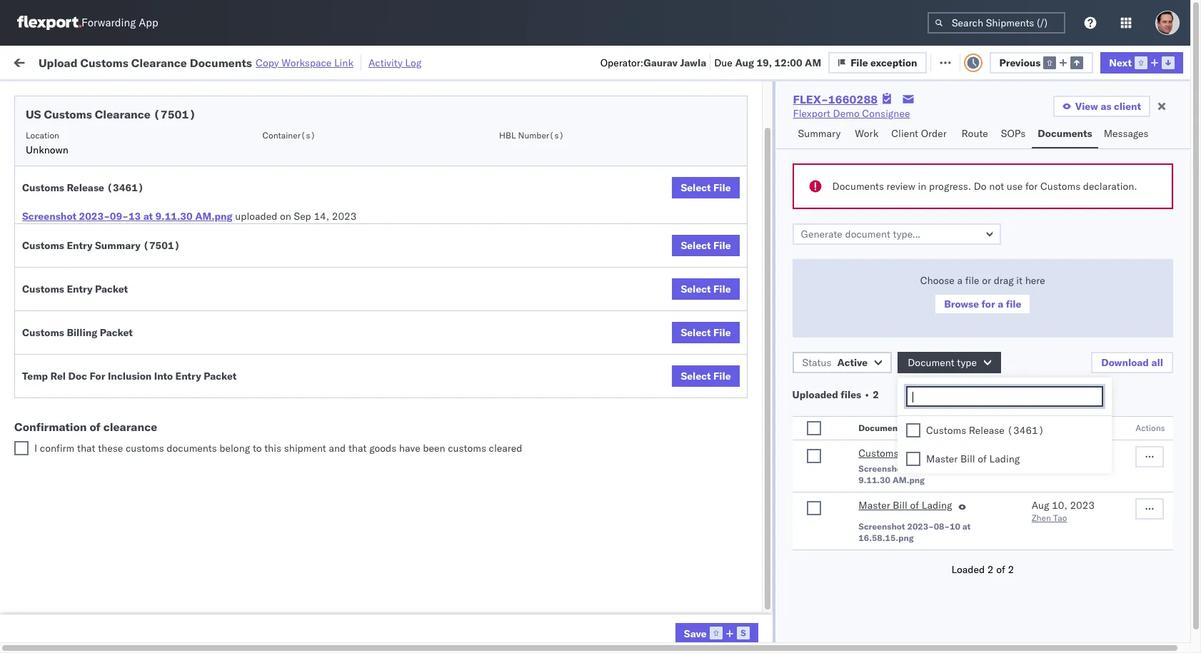 Task type: vqa. For each thing, say whether or not it's contained in the screenshot.
first Apr from the top of the page
no



Task type: describe. For each thing, give the bounding box(es) containing it.
document type / filename
[[859, 423, 969, 433]]

1 schedule delivery appointment button from the top
[[33, 142, 176, 157]]

11:59 pm pdt, nov 4, 2022 for first schedule pickup from los angeles, ca button from the top
[[230, 175, 361, 187]]

i
[[34, 442, 37, 455]]

work,
[[151, 88, 174, 99]]

schedule pickup from los angeles, ca link for first schedule pickup from los angeles, ca button from the bottom of the page
[[33, 449, 203, 477]]

forwarding
[[81, 16, 136, 30]]

filtered by:
[[14, 87, 65, 100]]

fcl for "upload customs clearance documents" link
[[469, 300, 487, 313]]

customs inside upload customs clearance documents
[[68, 292, 108, 305]]

documents up in
[[190, 55, 252, 70]]

temp
[[22, 370, 48, 383]]

los for confirm pickup from los angeles, ca button
[[129, 387, 145, 400]]

screenshot 2023-09-13 at 9.11.30 am.png uploaded on sep 14, 2023
[[22, 210, 357, 223]]

13 for screenshot 2023-09-13 at 9.11.30 am.png uploaded on sep 14, 2023
[[128, 210, 141, 223]]

3 schedule from the top
[[33, 198, 75, 211]]

schedule delivery appointment for 1st "schedule delivery appointment" button from the top
[[33, 142, 176, 155]]

2 gvcu5265864 from the top
[[880, 520, 950, 533]]

2 ocean fcl from the top
[[437, 269, 487, 282]]

screenshot for screenshot 2023-09-13 at 9.11.30 am.png
[[859, 463, 905, 474]]

pm for schedule pickup from los angeles, ca link related to first schedule pickup from los angeles, ca button from the top
[[260, 175, 276, 187]]

4:00
[[230, 395, 252, 407]]

confirm delivery button
[[33, 425, 109, 440]]

confirm pickup from los angeles, ca button
[[33, 386, 203, 416]]

1 hlxu6269489, from the top
[[956, 143, 1029, 156]]

6 1846748 from the top
[[819, 300, 863, 313]]

los for fourth schedule pickup from los angeles, ca button from the bottom of the page
[[135, 198, 151, 211]]

client
[[891, 127, 918, 140]]

customs up customs entry packet
[[22, 239, 64, 252]]

nov left the '8,'
[[303, 300, 321, 313]]

1889466 for confirm pickup from los angeles, ca
[[819, 395, 863, 407]]

at left risk
[[284, 55, 293, 68]]

c
[[1196, 489, 1201, 502]]

document for document type / filename
[[859, 423, 901, 433]]

timestamp / user
[[1032, 417, 1082, 439]]

status for status active
[[802, 356, 832, 369]]

12:00
[[774, 56, 802, 69]]

9 resize handle column header from the left
[[1127, 111, 1144, 653]]

client order button
[[886, 121, 956, 149]]

jaw for third "schedule delivery appointment" button from the bottom
[[1186, 237, 1201, 250]]

for inside button
[[982, 298, 995, 311]]

2 flex-1846748 from the top
[[788, 175, 863, 187]]

use
[[1007, 180, 1023, 193]]

ocean fcl for upload customs clearance documents button
[[437, 300, 487, 313]]

activity log
[[368, 56, 421, 69]]

1 ceau7522281, hlxu6269489, hlxu8034992 from the top
[[880, 143, 1101, 156]]

2 for of
[[1008, 563, 1014, 576]]

3 flex-1846748 from the top
[[788, 206, 863, 219]]

clearance for us customs clearance (7501)
[[95, 107, 151, 121]]

screenshot 2023-09-13 at 9.11.30 am.png
[[859, 463, 971, 486]]

4 schedule delivery appointment button from the top
[[33, 613, 176, 629]]

3 1846748 from the top
[[819, 206, 863, 219]]

download
[[1101, 356, 1149, 369]]

from for confirm pickup from los angeles, ca link
[[105, 387, 126, 400]]

snoozed : no
[[299, 88, 349, 99]]

master inside list box
[[926, 453, 958, 465]]

track
[[364, 55, 387, 68]]

file for customs billing packet
[[713, 326, 731, 339]]

5:30
[[230, 614, 252, 627]]

8 schedule from the top
[[33, 450, 75, 462]]

4 pdt, from the top
[[278, 269, 301, 282]]

and
[[329, 442, 346, 455]]

of up 'screenshot 2023-08-10 at 16.58.15.png'
[[910, 499, 919, 512]]

1 flex-2130387 from the top
[[788, 489, 863, 502]]

2 11:59 from the top
[[230, 175, 258, 187]]

pst, for 30,
[[272, 614, 294, 627]]

4:00 pm pst, dec 23, 2022
[[230, 395, 360, 407]]

aug 10, 2023 zhen tao
[[1032, 499, 1095, 523]]

2 jaw from the top
[[1186, 175, 1201, 187]]

filtered
[[14, 87, 49, 100]]

flex id
[[766, 116, 792, 127]]

summary button
[[792, 121, 849, 149]]

documents button
[[1032, 121, 1098, 149]]

los for first schedule pickup from los angeles, ca button from the top
[[135, 167, 151, 180]]

packet for customs billing packet
[[100, 326, 133, 339]]

here
[[1025, 274, 1045, 287]]

select file button for customs entry packet
[[672, 278, 740, 300]]

1 ocean fcl from the top
[[437, 175, 487, 187]]

5 fcl from the top
[[469, 614, 487, 627]]

2 schedule pickup from los angeles, ca button from the top
[[33, 197, 203, 227]]

batch action
[[1121, 55, 1183, 68]]

5 resize handle column header from the left
[[598, 111, 616, 653]]

summary inside button
[[798, 127, 841, 140]]

0 vertical spatial customs release (3461)
[[22, 181, 144, 194]]

1 flex-1846748 from the top
[[788, 143, 863, 156]]

upload customs clearance documents
[[33, 292, 156, 320]]

0 vertical spatial actions
[[1148, 116, 1177, 127]]

flexport demo consignee link
[[793, 106, 910, 121]]

schedule pickup from los angeles, ca for schedule pickup from los angeles, ca link corresponding to third schedule pickup from los angeles, ca button from the bottom
[[33, 261, 192, 288]]

1 lagerfeld from the top
[[766, 489, 809, 502]]

file inside button
[[1006, 298, 1021, 311]]

13 for screenshot 2023-09-13 at 9.11.30 am.png
[[950, 463, 960, 474]]

2023- for screenshot 2023-08-10 at 16.58.15.png
[[907, 521, 934, 532]]

link
[[334, 56, 353, 69]]

ceau7522281, hlxu6269489, hlxu8034992 for upload customs clearance documents button
[[880, 300, 1101, 313]]

1 vertical spatial for
[[1025, 180, 1038, 193]]

snoozed
[[299, 88, 332, 99]]

customs up screenshot 2023-09-13 at 9.11.30 am.png
[[859, 447, 899, 460]]

2 karl from the top
[[745, 520, 763, 533]]

4 flex-1846748 from the top
[[788, 237, 863, 250]]

order
[[921, 127, 947, 140]]

2 lagerfeld from the top
[[766, 520, 809, 533]]

2023 down and at the bottom left of page
[[339, 457, 364, 470]]

jawla
[[680, 56, 706, 69]]

4 lhuu7894563, uetu5238478 from the top
[[880, 426, 1026, 438]]

nov up 11:00 pm pst, nov 8, 2022
[[303, 269, 322, 282]]

pm for confirm pickup from los angeles, ca link
[[254, 395, 270, 407]]

customs left billing
[[22, 326, 64, 339]]

0 vertical spatial aug
[[735, 56, 754, 69]]

5 hlxu8034992 from the top
[[1031, 269, 1101, 281]]

import work
[[121, 55, 181, 68]]

files
[[841, 388, 861, 401]]

0 horizontal spatial release
[[67, 181, 104, 194]]

messages button
[[1098, 121, 1156, 149]]

6 flex-1846748 from the top
[[788, 300, 863, 313]]

2 schedule delivery appointment button from the top
[[33, 236, 176, 252]]

0 horizontal spatial on
[[280, 210, 291, 223]]

4 lhuu7894563, from the top
[[880, 426, 953, 438]]

4 schedule pickup from los angeles, ca button from the top
[[33, 323, 203, 353]]

1 ca from the top
[[33, 181, 46, 194]]

confirm for confirm delivery
[[33, 425, 69, 438]]

nov right uploaded
[[303, 206, 322, 219]]

message (1)
[[192, 55, 251, 68]]

release inside list box
[[969, 424, 1005, 437]]

loaded
[[952, 563, 985, 576]]

of left vasco
[[978, 453, 987, 465]]

omkar sava for ceau7522281, hlxu6269489, hlxu8034992
[[1151, 206, 1201, 219]]

5 schedule from the top
[[33, 261, 75, 274]]

documents inside upload customs clearance documents
[[33, 307, 84, 320]]

(1)
[[232, 55, 251, 68]]

ceau7522281, hlxu6269489, hlxu8034992 for fourth schedule pickup from los angeles, ca button from the bottom of the page
[[880, 206, 1101, 219]]

13,
[[324, 363, 339, 376]]

2 customs from the left
[[448, 442, 486, 455]]

3 account from the top
[[696, 583, 734, 596]]

0 vertical spatial on
[[350, 55, 362, 68]]

3 ca from the top
[[33, 275, 46, 288]]

list box containing customs release (3461)
[[898, 416, 1112, 473]]

pm up 4:00 pm pst, dec 23, 2022
[[260, 363, 276, 376]]

select for temp rel doc for inclusion into entry packet
[[681, 370, 711, 383]]

6 resize handle column header from the left
[[741, 111, 758, 653]]

copy
[[256, 56, 279, 69]]

1 1846748 from the top
[[819, 143, 863, 156]]

4 karl from the top
[[745, 614, 763, 627]]

Search Work text field
[[720, 51, 876, 72]]

6 schedule from the top
[[33, 324, 75, 337]]

3 ceau7522281, from the top
[[880, 206, 953, 219]]

from for schedule pickup from los angeles, ca link for fourth schedule pickup from los angeles, ca button from the top of the page
[[111, 324, 132, 337]]

lading inside list box
[[989, 453, 1020, 465]]

3 schedule pickup from los angeles, ca button from the top
[[33, 260, 203, 290]]

3 hlxu8034992 from the top
[[1031, 206, 1101, 219]]

2023 inside "aug 10, 2023 zhen tao"
[[1070, 499, 1095, 512]]

1 test123456 from the top
[[973, 143, 1033, 156]]

status for status : ready for work, blocked, in progress
[[78, 88, 103, 99]]

4 ca from the top
[[33, 338, 46, 351]]

screenshot 2023-09-13 at 9.11.30 am.png link
[[22, 209, 233, 224]]

4, for schedule pickup from los angeles, ca link corresponding to fourth schedule pickup from los angeles, ca button from the bottom of the page
[[325, 206, 334, 219]]

4, for schedule pickup from los angeles, ca link corresponding to third schedule pickup from los angeles, ca button from the bottom
[[325, 269, 334, 282]]

view as client button
[[1053, 96, 1150, 117]]

3 integration test account - karl lagerfeld from the top
[[623, 583, 809, 596]]

5 test123456 from the top
[[973, 269, 1033, 282]]

loaded 2 of 2
[[952, 563, 1014, 576]]

id
[[784, 116, 792, 127]]

4 1889466 from the top
[[819, 426, 863, 439]]

2023 right 14,
[[332, 210, 357, 223]]

vasco
[[1032, 461, 1055, 471]]

schedule pickup from los angeles, ca link for third schedule pickup from los angeles, ca button from the bottom
[[33, 260, 203, 289]]

3 integration from the top
[[623, 583, 672, 596]]

upload customs clearance documents button
[[33, 292, 203, 322]]

customs right use
[[1040, 180, 1081, 193]]

1 integration from the top
[[623, 489, 672, 502]]

sops button
[[995, 121, 1032, 149]]

upload for upload customs clearance documents
[[33, 292, 65, 305]]

4 hlxu8034992 from the top
[[1031, 237, 1101, 250]]

confirm for confirm pickup from los angeles, ca
[[33, 387, 69, 400]]

8 resize handle column header from the left
[[948, 111, 965, 653]]

status active
[[802, 356, 868, 369]]

4 11:59 from the top
[[230, 269, 258, 282]]

pm right 5:30
[[254, 614, 270, 627]]

11:00
[[230, 300, 258, 313]]

3 schedule delivery appointment button from the top
[[33, 362, 176, 377]]

10 resize handle column header from the left
[[1165, 111, 1182, 653]]

customs billing packet
[[22, 326, 133, 339]]

4 lagerfeld from the top
[[766, 614, 809, 627]]

flex-1889466 for schedule pickup from los angeles, ca
[[788, 332, 863, 345]]

log
[[405, 56, 421, 69]]

of right --
[[996, 563, 1005, 576]]

customs down the by:
[[44, 107, 92, 121]]

/ inside timestamp / user
[[1077, 417, 1082, 428]]

unknown
[[26, 144, 68, 156]]

1 horizontal spatial 2
[[987, 563, 994, 576]]

0 horizontal spatial /
[[924, 423, 930, 433]]

or
[[982, 274, 991, 287]]

for
[[90, 370, 105, 383]]

batch
[[1121, 55, 1149, 68]]

1 2130387 from the top
[[819, 489, 863, 502]]

workitem button
[[9, 114, 207, 128]]

1 karl from the top
[[745, 489, 763, 502]]

packet for customs entry packet
[[95, 283, 128, 296]]

9.11.30 for screenshot 2023-09-13 at 9.11.30 am.png
[[859, 475, 890, 486]]

upload for upload customs clearance documents copy workspace link
[[39, 55, 77, 70]]

pickup for first schedule pickup from los angeles, ca button from the top
[[78, 167, 109, 180]]

mbl/mawb numbers button
[[965, 114, 1130, 128]]

2 resize handle column header from the left
[[363, 111, 380, 653]]

select file for customs entry packet
[[681, 283, 731, 296]]

0 horizontal spatial a
[[957, 274, 963, 287]]

2022 for "upload customs clearance documents" link
[[335, 300, 360, 313]]

flexport demo consignee
[[793, 107, 910, 120]]

1 integration test account - karl lagerfeld from the top
[[623, 489, 809, 502]]

file for customs entry packet
[[713, 283, 731, 296]]

view as client
[[1075, 100, 1141, 113]]

a inside button
[[998, 298, 1003, 311]]

4 integration from the top
[[623, 614, 672, 627]]

1 account from the top
[[696, 489, 734, 502]]

2 vertical spatial entry
[[175, 370, 201, 383]]

master bill of lading link
[[859, 498, 952, 516]]

ceau7522281, hlxu6269489, hlxu8034992 for first schedule pickup from los angeles, ca button from the top
[[880, 174, 1101, 187]]

4 test123456 from the top
[[973, 237, 1033, 250]]

sep
[[294, 210, 311, 223]]

0 vertical spatial master bill of lading
[[926, 453, 1020, 465]]

9.11.30 for screenshot 2023-09-13 at 9.11.30 am.png uploaded on sep 14, 2023
[[155, 210, 193, 223]]

am
[[805, 56, 821, 69]]

my
[[14, 52, 37, 72]]

5 schedule pickup from los angeles, ca button from the top
[[33, 449, 203, 479]]

belong
[[219, 442, 250, 455]]

forwarding app link
[[17, 16, 158, 30]]

2 flex-2130387 from the top
[[788, 520, 863, 533]]

4 ceau7522281, from the top
[[880, 237, 953, 250]]

screenshot for screenshot 2023-09-13 at 9.11.30 am.png uploaded on sep 14, 2023
[[22, 210, 76, 223]]

pm for schedule pickup from los angeles, ca link corresponding to third schedule pickup from los angeles, ca button from the bottom
[[260, 269, 276, 282]]

2023- for screenshot 2023-09-13 at 9.11.30 am.png uploaded on sep 14, 2023
[[79, 210, 110, 223]]

uetu5238478 for confirm pickup from los angeles, ca
[[956, 394, 1026, 407]]

abcdefg78456546 for confirm pickup from los angeles, ca
[[973, 395, 1069, 407]]

4 ceau7522281, hlxu6269489, hlxu8034992 from the top
[[880, 237, 1101, 250]]

08-
[[934, 521, 950, 532]]

flex-1889466 for confirm pickup from los angeles, ca
[[788, 395, 863, 407]]

nov up 14,
[[303, 175, 322, 187]]

1893174
[[819, 457, 863, 470]]

clearance
[[103, 420, 157, 434]]

documents left review
[[832, 180, 884, 193]]

clearance for upload customs clearance documents
[[111, 292, 156, 305]]

documents down view
[[1038, 127, 1092, 140]]

los for first schedule pickup from los angeles, ca button from the bottom of the page
[[135, 450, 151, 462]]

0 horizontal spatial exception
[[871, 56, 917, 69]]

2 gaurav jaw from the top
[[1151, 175, 1201, 187]]

2 ceau7522281, from the top
[[880, 174, 953, 187]]

hlxu6269489, for fourth schedule pickup from los angeles, ca button from the bottom of the page
[[956, 206, 1029, 219]]

appointment for first "schedule delivery appointment" button from the bottom
[[117, 614, 176, 627]]

no
[[338, 88, 349, 99]]

1 customs from the left
[[126, 442, 164, 455]]

appointment for third "schedule delivery appointment" button from the top
[[117, 362, 176, 375]]

5 1846748 from the top
[[819, 269, 863, 282]]

lhuu7894563, for schedule delivery appointment
[[880, 363, 953, 376]]

--
[[973, 552, 985, 564]]

from for schedule pickup from los angeles, ca link corresponding to fourth schedule pickup from los angeles, ca button from the bottom of the page
[[111, 198, 132, 211]]

0 horizontal spatial file
[[965, 274, 979, 287]]

drag
[[994, 274, 1014, 287]]

browse
[[944, 298, 979, 311]]

pickup for fourth schedule pickup from los angeles, ca button from the top of the page
[[78, 324, 109, 337]]

Search Shipments (/) text field
[[928, 12, 1065, 34]]

schedule pickup from los angeles, ca for schedule pickup from los angeles, ca link related to first schedule pickup from los angeles, ca button from the top
[[33, 167, 192, 194]]

customs release (3461) link
[[859, 446, 977, 463]]

location unknown
[[26, 130, 68, 156]]

pm for schedule pickup from los angeles, ca link corresponding to fourth schedule pickup from los angeles, ca button from the bottom of the page
[[260, 206, 276, 219]]

type
[[957, 356, 977, 369]]

screenshot 2023-08-10 at 16.58.15.png
[[859, 521, 971, 543]]

2 ca from the top
[[33, 212, 46, 225]]

sops
[[1001, 127, 1026, 140]]

1 hlxu8034992 from the top
[[1031, 143, 1101, 156]]

customs down unknown
[[22, 181, 64, 194]]

customs inside list box
[[926, 424, 966, 437]]

select for customs billing packet
[[681, 326, 711, 339]]

5 flex-1846748 from the top
[[788, 269, 863, 282]]

from for schedule pickup from los angeles, ca link related to first schedule pickup from los angeles, ca button from the top
[[111, 167, 132, 180]]

save
[[684, 627, 707, 640]]

2 account from the top
[[696, 520, 734, 533]]

select file button for customs billing packet
[[672, 322, 740, 343]]

hbl
[[499, 130, 516, 141]]

select for customs entry packet
[[681, 283, 711, 296]]

file for customs entry summary (7501)
[[713, 239, 731, 252]]

download all button
[[1091, 352, 1173, 373]]

1 vertical spatial master bill of lading
[[859, 499, 952, 512]]



Task type: locate. For each thing, give the bounding box(es) containing it.
1 lhuu7894563, uetu5238478 from the top
[[880, 331, 1026, 344]]

container
[[880, 111, 918, 121]]

3 uetu5238478 from the top
[[956, 394, 1026, 407]]

1 horizontal spatial file
[[1006, 298, 1021, 311]]

maeu9408431 up --
[[973, 520, 1045, 533]]

(3461)
[[107, 181, 144, 194], [1007, 424, 1044, 437], [940, 447, 977, 460]]

aug up zhen
[[1032, 499, 1049, 512]]

1 select from the top
[[681, 181, 711, 194]]

sava for ceau7522281, hlxu6269489, hlxu8034992
[[1184, 206, 1201, 219]]

16.58.15.png
[[859, 533, 914, 543]]

6 ca from the top
[[33, 464, 46, 477]]

1 horizontal spatial :
[[332, 88, 334, 99]]

in
[[214, 88, 222, 99]]

0 vertical spatial am.png
[[195, 210, 233, 223]]

1 horizontal spatial for
[[982, 298, 995, 311]]

ocean fcl for confirm pickup from los angeles, ca button
[[437, 395, 487, 407]]

6 test123456 from the top
[[973, 300, 1033, 313]]

5 ceau7522281, hlxu6269489, hlxu8034992 from the top
[[880, 269, 1101, 281]]

pst, for 23,
[[272, 395, 294, 407]]

customs up billing
[[68, 292, 108, 305]]

mbl/mawb numbers
[[973, 116, 1060, 127]]

09- for screenshot 2023-09-13 at 9.11.30 am.png
[[934, 463, 950, 474]]

2023 right 30,
[[333, 614, 358, 627]]

4,
[[325, 143, 334, 156], [325, 175, 334, 187], [325, 206, 334, 219], [325, 269, 334, 282]]

2022 for schedule pickup from los angeles, ca link corresponding to third schedule pickup from los angeles, ca button from the bottom
[[336, 269, 361, 282]]

confirmation
[[14, 420, 87, 434]]

1 confirm from the top
[[33, 387, 69, 400]]

2 horizontal spatial (3461)
[[1007, 424, 1044, 437]]

pickup for fourth schedule pickup from los angeles, ca button from the bottom of the page
[[78, 198, 109, 211]]

4 resize handle column header from the left
[[506, 111, 523, 653]]

2 test123456 from the top
[[973, 175, 1033, 187]]

0 horizontal spatial aug
[[735, 56, 754, 69]]

0 horizontal spatial lading
[[922, 499, 952, 512]]

uploaded
[[235, 210, 277, 223]]

hlxu6269489, for third schedule pickup from los angeles, ca button from the bottom
[[956, 269, 1029, 281]]

1 select file button from the top
[[672, 177, 740, 199]]

schedule pickup from los angeles, ca button up screenshot 2023-09-13 at 9.11.30 am.png link
[[33, 166, 203, 196]]

1 vertical spatial omkar sava
[[1151, 395, 1201, 407]]

0 vertical spatial dec
[[303, 363, 321, 376]]

schedule delivery appointment link for third "schedule delivery appointment" button from the bottom
[[33, 236, 176, 250]]

file for temp rel doc for inclusion into entry packet
[[713, 370, 731, 383]]

1 horizontal spatial document
[[908, 356, 954, 369]]

1 horizontal spatial aug
[[1032, 499, 1049, 512]]

fcl for confirm pickup from los angeles, ca link
[[469, 395, 487, 407]]

1 appointment from the top
[[117, 142, 176, 155]]

1 that from the left
[[77, 442, 95, 455]]

upload up customs billing packet
[[33, 292, 65, 305]]

type
[[903, 423, 922, 433]]

9.11.30
[[155, 210, 193, 223], [859, 475, 890, 486]]

3 test123456 from the top
[[973, 206, 1033, 219]]

pst, for 8,
[[278, 300, 300, 313]]

2022
[[336, 143, 361, 156], [336, 175, 361, 187], [336, 206, 361, 219], [336, 269, 361, 282], [335, 300, 360, 313], [342, 363, 367, 376], [336, 395, 360, 407]]

flex id button
[[758, 114, 858, 128]]

teste
[[1057, 461, 1077, 471]]

1 vertical spatial jaw
[[1186, 175, 1201, 187]]

for right use
[[1025, 180, 1038, 193]]

list box
[[898, 416, 1112, 473]]

schedule delivery appointment for third "schedule delivery appointment" button from the top
[[33, 362, 176, 375]]

0 horizontal spatial document
[[859, 423, 901, 433]]

status up us customs clearance (7501)
[[78, 88, 103, 99]]

bosch
[[530, 143, 558, 156], [530, 175, 558, 187], [623, 175, 651, 187], [623, 237, 651, 250], [530, 269, 558, 282], [623, 269, 651, 282], [530, 300, 558, 313], [623, 300, 651, 313], [623, 332, 651, 345], [623, 363, 651, 376], [530, 395, 558, 407], [623, 395, 651, 407]]

flex-1660288
[[793, 92, 878, 106]]

omkar sava for lhuu7894563, uetu5238478
[[1151, 395, 1201, 407]]

abcdefg78456546 for schedule pickup from los angeles, ca
[[973, 332, 1069, 345]]

8,
[[324, 300, 333, 313]]

2 1889466 from the top
[[819, 363, 863, 376]]

document inside button
[[908, 356, 954, 369]]

4 appointment from the top
[[117, 614, 176, 627]]

customs right type
[[926, 424, 966, 437]]

schedule pickup from los angeles, ca link for first schedule pickup from los angeles, ca button from the top
[[33, 166, 203, 195]]

0 vertical spatial 2023-
[[79, 210, 110, 223]]

3 select file from the top
[[681, 283, 731, 296]]

from up customs entry summary (7501)
[[111, 198, 132, 211]]

0 horizontal spatial :
[[103, 88, 106, 99]]

2023- inside 'screenshot 2023-08-10 at 16.58.15.png'
[[907, 521, 934, 532]]

download all
[[1101, 356, 1163, 369]]

fcl for schedule pickup from los angeles, ca link corresponding to third schedule pickup from los angeles, ca button from the bottom
[[469, 269, 487, 282]]

4 uetu5238478 from the top
[[956, 426, 1026, 438]]

schedule pickup from los angeles, ca button down clearance
[[33, 449, 203, 479]]

at for screenshot 2023-08-10 at 16.58.15.png
[[962, 521, 971, 532]]

for left work,
[[137, 88, 149, 99]]

doc
[[68, 370, 87, 383]]

1 vertical spatial am.png
[[893, 475, 925, 486]]

1 vertical spatial screenshot
[[859, 463, 905, 474]]

confirm up 'confirm'
[[33, 425, 69, 438]]

schedule delivery appointment
[[33, 142, 176, 155], [33, 237, 176, 250], [33, 362, 176, 375], [33, 614, 176, 627]]

2 horizontal spatial 2
[[1008, 563, 1014, 576]]

jan for 12,
[[303, 457, 319, 470]]

0 vertical spatial confirm
[[33, 387, 69, 400]]

0 vertical spatial bill
[[960, 453, 975, 465]]

1 vertical spatial (7501)
[[143, 239, 180, 252]]

2 vertical spatial 2023-
[[907, 521, 934, 532]]

pickup for confirm pickup from los angeles, ca button
[[72, 387, 103, 400]]

document type / filename button
[[856, 420, 1003, 434]]

1 vertical spatial document
[[859, 423, 901, 433]]

abcdefg78456546 for schedule delivery appointment
[[973, 363, 1069, 376]]

205
[[329, 55, 348, 68]]

jaw for 1st "schedule delivery appointment" button from the top
[[1186, 143, 1201, 156]]

6 11:59 from the top
[[230, 457, 258, 470]]

0 vertical spatial flex-2130387
[[788, 489, 863, 502]]

at left 'maeu9736123'
[[962, 463, 971, 474]]

1 horizontal spatial file exception
[[957, 55, 1023, 68]]

None text field
[[911, 391, 1102, 403]]

pickup down confirmation of clearance
[[78, 450, 109, 462]]

3 gaurav jaw from the top
[[1151, 237, 1201, 250]]

0 horizontal spatial work
[[156, 55, 181, 68]]

from down temp rel doc for inclusion into entry packet
[[105, 387, 126, 400]]

route
[[962, 127, 988, 140]]

ceau7522281, down client order
[[880, 143, 953, 156]]

1 vertical spatial 09-
[[934, 463, 950, 474]]

of
[[90, 420, 101, 434], [978, 453, 987, 465], [910, 499, 919, 512], [996, 563, 1005, 576]]

(3461) inside list box
[[1007, 424, 1044, 437]]

nov
[[303, 143, 322, 156], [303, 175, 322, 187], [303, 206, 322, 219], [303, 269, 322, 282], [303, 300, 321, 313]]

0 vertical spatial clearance
[[131, 55, 187, 70]]

bosch ocean test
[[530, 143, 611, 156], [530, 175, 611, 187], [623, 175, 704, 187], [623, 237, 704, 250], [530, 269, 611, 282], [623, 269, 704, 282], [530, 300, 611, 313], [623, 300, 704, 313], [623, 332, 704, 345], [623, 363, 704, 376], [530, 395, 611, 407], [623, 395, 704, 407]]

numbers inside container numbers
[[880, 122, 915, 133]]

5 ceau7522281, from the top
[[880, 269, 953, 281]]

gaurav
[[644, 56, 678, 69], [1151, 143, 1183, 156], [1151, 175, 1183, 187], [1151, 237, 1183, 250]]

1889466 up uploaded files ∙ 2
[[819, 363, 863, 376]]

omkar for ceau7522281, hlxu6269489, hlxu8034992
[[1151, 206, 1181, 219]]

1 4, from the top
[[325, 143, 334, 156]]

2 vertical spatial (3461)
[[940, 447, 977, 460]]

import work button
[[116, 46, 187, 78]]

0 vertical spatial 13
[[128, 210, 141, 223]]

ceau7522281, hlxu6269489, hlxu8034992
[[880, 143, 1101, 156], [880, 174, 1101, 187], [880, 206, 1101, 219], [880, 237, 1101, 250], [880, 269, 1101, 281], [880, 300, 1101, 313]]

1889466 up 1893174
[[819, 426, 863, 439]]

operator:
[[600, 56, 644, 69]]

5 hlxu6269489, from the top
[[956, 269, 1029, 281]]

2 vertical spatial customs release (3461)
[[859, 447, 977, 460]]

0 vertical spatial maeu9408431
[[973, 489, 1045, 502]]

0 vertical spatial for
[[137, 88, 149, 99]]

file exception down 'search shipments (/)' text box
[[957, 55, 1023, 68]]

master up 16.58.15.png
[[859, 499, 890, 512]]

7 schedule from the top
[[33, 362, 75, 375]]

(3461) up 'maeu9736123'
[[1007, 424, 1044, 437]]

pm up 11:00 pm pst, nov 8, 2022
[[260, 269, 276, 282]]

2 uetu5238478 from the top
[[956, 363, 1026, 376]]

1 vertical spatial upload
[[33, 292, 65, 305]]

1889466 for schedule delivery appointment
[[819, 363, 863, 376]]

document inside button
[[859, 423, 901, 433]]

location
[[26, 130, 59, 141]]

0 vertical spatial entry
[[67, 239, 93, 252]]

jaw
[[1186, 143, 1201, 156], [1186, 175, 1201, 187], [1186, 237, 1201, 250]]

flex-2130387
[[788, 489, 863, 502], [788, 520, 863, 533]]

jan down the shipment on the bottom left of page
[[303, 457, 319, 470]]

angeles, inside the 'confirm pickup from los angeles, ca'
[[147, 387, 187, 400]]

ceau7522281, hlxu6269489, hlxu8034992 for third schedule pickup from los angeles, ca button from the bottom
[[880, 269, 1101, 281]]

1 horizontal spatial (3461)
[[940, 447, 977, 460]]

0 vertical spatial lading
[[989, 453, 1020, 465]]

0 vertical spatial gvcu5265864
[[880, 488, 950, 501]]

pickup down workitem button
[[78, 167, 109, 180]]

1 horizontal spatial status
[[802, 356, 832, 369]]

schedule pickup from los angeles, ca link up screenshot 2023-09-13 at 9.11.30 am.png link
[[33, 166, 203, 195]]

0 vertical spatial release
[[67, 181, 104, 194]]

2 maeu9408431 from the top
[[973, 520, 1045, 533]]

jan for 30,
[[296, 614, 312, 627]]

9 schedule from the top
[[33, 614, 75, 627]]

09- up customs entry summary (7501)
[[110, 210, 128, 223]]

3 karl from the top
[[745, 583, 763, 596]]

4 4, from the top
[[325, 269, 334, 282]]

1 jaw from the top
[[1186, 143, 1201, 156]]

1 omkar from the top
[[1151, 206, 1181, 219]]

filename
[[932, 423, 969, 433]]

confirm pickup from los angeles, ca
[[33, 387, 187, 414]]

schedule pickup from los angeles, ca link
[[33, 166, 203, 195], [33, 197, 203, 226], [33, 260, 203, 289], [33, 323, 203, 352], [33, 449, 203, 477]]

schedule pickup from los angeles, ca for schedule pickup from los angeles, ca link associated with first schedule pickup from los angeles, ca button from the bottom of the page
[[33, 450, 192, 477]]

screenshot inside screenshot 2023-09-13 at 9.11.30 am.png
[[859, 463, 905, 474]]

1 horizontal spatial that
[[348, 442, 367, 455]]

1 vertical spatial gvcu5265864
[[880, 520, 950, 533]]

release
[[67, 181, 104, 194], [969, 424, 1005, 437], [901, 447, 937, 460]]

1 horizontal spatial am.png
[[893, 475, 925, 486]]

1 horizontal spatial 13
[[950, 463, 960, 474]]

documents
[[190, 55, 252, 70], [1038, 127, 1092, 140], [832, 180, 884, 193], [33, 307, 84, 320]]

work inside work button
[[855, 127, 878, 140]]

11:00 pm pst, nov 8, 2022
[[230, 300, 360, 313]]

2 horizontal spatial release
[[969, 424, 1005, 437]]

hlxu8034992 down documents button
[[1031, 174, 1101, 187]]

1 vertical spatial (3461)
[[1007, 424, 1044, 437]]

goods
[[369, 442, 396, 455]]

1 vertical spatial release
[[969, 424, 1005, 437]]

customs entry summary (7501)
[[22, 239, 180, 252]]

13 inside screenshot 2023-09-13 at 9.11.30 am.png
[[950, 463, 960, 474]]

pm down 'container(s)'
[[260, 143, 276, 156]]

from for schedule pickup from los angeles, ca link corresponding to third schedule pickup from los angeles, ca button from the bottom
[[111, 261, 132, 274]]

that down confirmation of clearance
[[77, 442, 95, 455]]

11:59 down "progress"
[[230, 143, 258, 156]]

lhuu7894563, up customs release (3461) link
[[880, 426, 953, 438]]

1 pdt, from the top
[[278, 143, 301, 156]]

los for third schedule pickup from los angeles, ca button from the bottom
[[135, 261, 151, 274]]

1 1889466 from the top
[[819, 332, 863, 345]]

jan left 30,
[[296, 614, 312, 627]]

2 select from the top
[[681, 239, 711, 252]]

1 horizontal spatial customs
[[448, 442, 486, 455]]

0 horizontal spatial (3461)
[[107, 181, 144, 194]]

2 lhuu7894563, uetu5238478 from the top
[[880, 363, 1026, 376]]

1 vertical spatial 9.11.30
[[859, 475, 890, 486]]

3 schedule delivery appointment from the top
[[33, 362, 176, 375]]

0 vertical spatial upload
[[39, 55, 77, 70]]

work right import
[[156, 55, 181, 68]]

1 select file from the top
[[681, 181, 731, 194]]

(7501)
[[153, 107, 196, 121], [143, 239, 180, 252]]

timestamp
[[1032, 417, 1075, 428]]

select file for customs entry summary (7501)
[[681, 239, 731, 252]]

pm down this
[[260, 457, 276, 470]]

2023- inside screenshot 2023-09-13 at 9.11.30 am.png
[[907, 463, 934, 474]]

1889466 left '∙'
[[819, 395, 863, 407]]

09- for screenshot 2023-09-13 at 9.11.30 am.png uploaded on sep 14, 2023
[[110, 210, 128, 223]]

11:59 pm pst, dec 13, 2022
[[230, 363, 367, 376]]

flexport. image
[[17, 16, 81, 30]]

14,
[[314, 210, 329, 223]]

0 vertical spatial gaurav jaw
[[1151, 143, 1201, 156]]

2023- up customs entry summary (7501)
[[79, 210, 110, 223]]

review
[[887, 180, 915, 193]]

1 resize handle column header from the left
[[204, 111, 221, 653]]

13 up customs entry summary (7501)
[[128, 210, 141, 223]]

11:59 up uploaded
[[230, 175, 258, 187]]

packet down upload customs clearance documents button
[[100, 326, 133, 339]]

1 lhuu7894563, from the top
[[880, 331, 953, 344]]

all
[[1151, 356, 1163, 369]]

consignee
[[862, 107, 910, 120]]

hlxu8034992 up here
[[1031, 237, 1101, 250]]

screenshot for screenshot 2023-08-10 at 16.58.15.png
[[859, 521, 905, 532]]

summary down screenshot 2023-09-13 at 9.11.30 am.png link
[[95, 239, 141, 252]]

customs release (3461) down unknown
[[22, 181, 144, 194]]

1 schedule pickup from los angeles, ca button from the top
[[33, 166, 203, 196]]

bill inside master bill of lading link
[[893, 499, 908, 512]]

1 vertical spatial 2023-
[[907, 463, 934, 474]]

ca up temp
[[33, 338, 46, 351]]

of up these
[[90, 420, 101, 434]]

1 vertical spatial maeu9408431
[[973, 520, 1045, 533]]

5:30 pm pst, jan 30, 2023
[[230, 614, 358, 627]]

1 horizontal spatial numbers
[[1025, 116, 1060, 127]]

4 abcdefg78456546 from the top
[[973, 426, 1069, 439]]

2 omkar sava from the top
[[1151, 395, 1201, 407]]

schedule pickup from los angeles, ca link up customs entry summary (7501)
[[33, 197, 203, 226]]

1 horizontal spatial summary
[[798, 127, 841, 140]]

packet up 4:00
[[204, 370, 237, 383]]

screenshot inside 'screenshot 2023-08-10 at 16.58.15.png'
[[859, 521, 905, 532]]

1 horizontal spatial work
[[855, 127, 878, 140]]

operator: gaurav jawla
[[600, 56, 706, 69]]

customs release (3461) inside list box
[[926, 424, 1044, 437]]

2 vertical spatial jaw
[[1186, 237, 1201, 250]]

11:59 pm pdt, nov 4, 2022 for third schedule pickup from los angeles, ca button from the bottom
[[230, 269, 361, 282]]

1 horizontal spatial release
[[901, 447, 937, 460]]

2 hlxu6269489, from the top
[[956, 174, 1029, 187]]

pm right 11:00
[[260, 300, 276, 313]]

appointment for third "schedule delivery appointment" button from the bottom
[[117, 237, 176, 250]]

4, for schedule pickup from los angeles, ca link related to first schedule pickup from los angeles, ca button from the top
[[325, 175, 334, 187]]

pickup inside the 'confirm pickup from los angeles, ca'
[[72, 387, 103, 400]]

select file button for temp rel doc for inclusion into entry packet
[[672, 366, 740, 387]]

schedule pickup from los angeles, ca up customs entry summary (7501)
[[33, 198, 192, 225]]

0 horizontal spatial 2
[[873, 388, 879, 401]]

(7501) for customs entry summary (7501)
[[143, 239, 180, 252]]

2 appointment from the top
[[117, 237, 176, 250]]

1 horizontal spatial /
[[1077, 417, 1082, 428]]

4 select from the top
[[681, 326, 711, 339]]

pickup down upload customs clearance documents
[[78, 324, 109, 337]]

lhuu7894563, for confirm pickup from los angeles, ca
[[880, 394, 953, 407]]

1 vertical spatial 13
[[950, 463, 960, 474]]

flex-1889466 for schedule delivery appointment
[[788, 363, 863, 376]]

11:59 pm pdt, nov 4, 2022 for fourth schedule pickup from los angeles, ca button from the bottom of the page
[[230, 206, 361, 219]]

1 gvcu5265864 from the top
[[880, 488, 950, 501]]

confirm
[[33, 387, 69, 400], [33, 425, 69, 438]]

pickup up customs entry summary (7501)
[[78, 198, 109, 211]]

0 vertical spatial a
[[957, 274, 963, 287]]

resize handle column header
[[204, 111, 221, 653], [363, 111, 380, 653], [413, 111, 430, 653], [506, 111, 523, 653], [598, 111, 616, 653], [741, 111, 758, 653], [855, 111, 873, 653], [948, 111, 965, 653], [1127, 111, 1144, 653], [1165, 111, 1182, 653]]

1 11:59 from the top
[[230, 143, 258, 156]]

3 flex-1889466 from the top
[[788, 395, 863, 407]]

ocean fcl for first "schedule delivery appointment" button from the bottom
[[437, 614, 487, 627]]

documents up customs billing packet
[[33, 307, 84, 320]]

4 integration test account - karl lagerfeld from the top
[[623, 614, 809, 627]]

upload inside upload customs clearance documents
[[33, 292, 65, 305]]

2022 for schedule pickup from los angeles, ca link corresponding to fourth schedule pickup from los angeles, ca button from the bottom of the page
[[336, 206, 361, 219]]

nov down 'container(s)'
[[303, 143, 322, 156]]

0 horizontal spatial summary
[[95, 239, 141, 252]]

0 horizontal spatial am.png
[[195, 210, 233, 223]]

pst, left 30,
[[272, 614, 294, 627]]

pickup for first schedule pickup from los angeles, ca button from the bottom of the page
[[78, 450, 109, 462]]

1 schedule delivery appointment from the top
[[33, 142, 176, 155]]

2 flex-1889466 from the top
[[788, 363, 863, 376]]

2 schedule delivery appointment from the top
[[33, 237, 176, 250]]

numbers inside button
[[1025, 116, 1060, 127]]

fcl for schedule pickup from los angeles, ca link related to first schedule pickup from los angeles, ca button from the top
[[469, 175, 487, 187]]

client order
[[891, 127, 947, 140]]

2 pdt, from the top
[[278, 175, 301, 187]]

/ right type
[[924, 423, 930, 433]]

09- inside screenshot 2023-09-13 at 9.11.30 am.png
[[934, 463, 950, 474]]

1 vertical spatial actions
[[1136, 423, 1165, 433]]

3 select from the top
[[681, 283, 711, 296]]

pm right 4:00
[[254, 395, 270, 407]]

choose
[[920, 274, 955, 287]]

select file button for customs release (3461)
[[672, 177, 740, 199]]

jan
[[303, 457, 319, 470], [296, 614, 312, 627]]

document for document type
[[908, 356, 954, 369]]

clearance inside upload customs clearance documents
[[111, 292, 156, 305]]

4 account from the top
[[696, 614, 734, 627]]

1 fcl from the top
[[469, 175, 487, 187]]

flex
[[766, 116, 782, 127]]

entry for summary
[[67, 239, 93, 252]]

confirm pickup from los angeles, ca link
[[33, 386, 203, 415]]

pst, down 11:59 pm pst, dec 13, 2022
[[272, 395, 294, 407]]

4 1846748 from the top
[[819, 237, 863, 250]]

0 horizontal spatial status
[[78, 88, 103, 99]]

Generate document type... text field
[[792, 224, 1001, 245]]

None checkbox
[[807, 421, 821, 436], [807, 449, 821, 463], [906, 452, 920, 466], [807, 501, 821, 516], [807, 421, 821, 436], [807, 449, 821, 463], [906, 452, 920, 466], [807, 501, 821, 516]]

select for customs release (3461)
[[681, 181, 711, 194]]

at inside screenshot 2023-09-13 at 9.11.30 am.png
[[962, 463, 971, 474]]

0 vertical spatial sava
[[1184, 206, 1201, 219]]

at
[[284, 55, 293, 68], [143, 210, 153, 223], [962, 463, 971, 474], [962, 521, 971, 532]]

6 hlxu8034992 from the top
[[1031, 300, 1101, 313]]

customs up ready
[[80, 55, 128, 70]]

5 select from the top
[[681, 370, 711, 383]]

numbers
[[1025, 116, 1060, 127], [880, 122, 915, 133]]

0 horizontal spatial customs
[[126, 442, 164, 455]]

customs entry packet
[[22, 283, 128, 296]]

: left ready
[[103, 88, 106, 99]]

select file
[[681, 181, 731, 194], [681, 239, 731, 252], [681, 283, 731, 296], [681, 326, 731, 339], [681, 370, 731, 383]]

2 abcdefg78456546 from the top
[[973, 363, 1069, 376]]

lhuu7894563, uetu5238478 for schedule delivery appointment
[[880, 363, 1026, 376]]

2 integration test account - karl lagerfeld from the top
[[623, 520, 809, 533]]

2 schedule delivery appointment link from the top
[[33, 236, 176, 250]]

at inside 'screenshot 2023-08-10 at 16.58.15.png'
[[962, 521, 971, 532]]

file left or
[[965, 274, 979, 287]]

los up screenshot 2023-09-13 at 9.11.30 am.png link
[[135, 167, 151, 180]]

zhen
[[1032, 513, 1051, 523]]

pickup for third schedule pickup from los angeles, ca button from the bottom
[[78, 261, 109, 274]]

confirm inside button
[[33, 425, 69, 438]]

1 omkar sava from the top
[[1151, 206, 1201, 219]]

schedule pickup from los angeles, ca link for fourth schedule pickup from los angeles, ca button from the top of the page
[[33, 323, 203, 352]]

9.11.30 inside screenshot 2023-09-13 at 9.11.30 am.png
[[859, 475, 890, 486]]

schedule pickup from los angeles, ca down clearance
[[33, 450, 192, 477]]

pm left sep
[[260, 206, 276, 219]]

pdt, down 'container(s)'
[[278, 143, 301, 156]]

ca inside the 'confirm pickup from los angeles, ca'
[[33, 401, 46, 414]]

los for fourth schedule pickup from los angeles, ca button from the top of the page
[[135, 324, 151, 337]]

1889466 for schedule pickup from los angeles, ca
[[819, 332, 863, 345]]

aug inside "aug 10, 2023 zhen tao"
[[1032, 499, 1049, 512]]

pm for schedule pickup from los angeles, ca link associated with first schedule pickup from los angeles, ca button from the bottom of the page
[[260, 457, 276, 470]]

message
[[192, 55, 232, 68]]

1 horizontal spatial bill
[[960, 453, 975, 465]]

pm for "upload customs clearance documents" link
[[260, 300, 276, 313]]

11:59
[[230, 143, 258, 156], [230, 175, 258, 187], [230, 206, 258, 219], [230, 269, 258, 282], [230, 363, 258, 376], [230, 457, 258, 470]]

los up customs entry summary (7501)
[[135, 198, 151, 211]]

file exception up 1660288
[[851, 56, 917, 69]]

0 vertical spatial omkar sava
[[1151, 206, 1201, 219]]

0 vertical spatial jaw
[[1186, 143, 1201, 156]]

11:59 up 4:00
[[230, 363, 258, 376]]

1 horizontal spatial lading
[[989, 453, 1020, 465]]

status up uploaded
[[802, 356, 832, 369]]

4, right sep
[[325, 206, 334, 219]]

2023- for screenshot 2023-09-13 at 9.11.30 am.png
[[907, 463, 934, 474]]

flex-1662119
[[788, 552, 863, 564]]

los inside the 'confirm pickup from los angeles, ca'
[[129, 387, 145, 400]]

confirm inside the 'confirm pickup from los angeles, ca'
[[33, 387, 69, 400]]

0 horizontal spatial file exception
[[851, 56, 917, 69]]

2 for ∙
[[873, 388, 879, 401]]

gaurav jaw for third "schedule delivery appointment" button from the bottom
[[1151, 237, 1201, 250]]

entry right the "into"
[[175, 370, 201, 383]]

work inside import work button
[[156, 55, 181, 68]]

11:59 down the belong
[[230, 457, 258, 470]]

2 1846748 from the top
[[819, 175, 863, 187]]

container numbers
[[880, 111, 918, 133]]

5 ca from the top
[[33, 401, 46, 414]]

1 vertical spatial 2130387
[[819, 520, 863, 533]]

0 horizontal spatial 9.11.30
[[155, 210, 193, 223]]

2 that from the left
[[348, 442, 367, 455]]

schedule pickup from los angeles, ca button up "upload customs clearance documents" link
[[33, 260, 203, 290]]

ca down unknown
[[33, 181, 46, 194]]

2023- down master bill of lading link
[[907, 521, 934, 532]]

test
[[593, 143, 611, 156], [593, 175, 611, 187], [685, 175, 704, 187], [685, 237, 704, 250], [593, 269, 611, 282], [685, 269, 704, 282], [593, 300, 611, 313], [685, 300, 704, 313], [685, 332, 704, 345], [685, 363, 704, 376], [593, 395, 611, 407], [685, 395, 704, 407], [675, 489, 693, 502], [675, 520, 693, 533], [675, 583, 693, 596], [675, 614, 693, 627]]

user
[[1032, 428, 1050, 439]]

2022 for confirm pickup from los angeles, ca link
[[336, 395, 360, 407]]

am.png inside screenshot 2023-09-13 at 9.11.30 am.png
[[893, 475, 925, 486]]

flex-1893174 button
[[766, 454, 865, 474], [766, 454, 865, 474]]

1 vertical spatial summary
[[95, 239, 141, 252]]

2023 right 10,
[[1070, 499, 1095, 512]]

1 vertical spatial master
[[859, 499, 890, 512]]

2 4, from the top
[[325, 175, 334, 187]]

file exception
[[957, 55, 1023, 68], [851, 56, 917, 69]]

screenshot up master bill of lading link
[[859, 463, 905, 474]]

2 vertical spatial clearance
[[111, 292, 156, 305]]

2 schedule pickup from los angeles, ca link from the top
[[33, 197, 203, 226]]

11:59 pm pst, jan 12, 2023
[[230, 457, 364, 470]]

0 horizontal spatial numbers
[[880, 122, 915, 133]]

lhuu7894563, left type
[[880, 363, 953, 376]]

1 vertical spatial lading
[[922, 499, 952, 512]]

dec for 23,
[[296, 395, 315, 407]]

2 hlxu8034992 from the top
[[1031, 174, 1101, 187]]

2022 for schedule pickup from los angeles, ca link related to first schedule pickup from los angeles, ca button from the top
[[336, 175, 361, 187]]

have
[[399, 442, 420, 455]]

vasco teste
[[1032, 461, 1077, 471]]

from inside the 'confirm pickup from los angeles, ca'
[[105, 387, 126, 400]]

1 vertical spatial on
[[280, 210, 291, 223]]

ocean
[[561, 143, 590, 156], [437, 175, 466, 187], [561, 175, 590, 187], [654, 175, 683, 187], [654, 237, 683, 250], [437, 269, 466, 282], [561, 269, 590, 282], [654, 269, 683, 282], [437, 300, 466, 313], [561, 300, 590, 313], [654, 300, 683, 313], [654, 332, 683, 345], [654, 363, 683, 376], [437, 395, 466, 407], [561, 395, 590, 407], [654, 395, 683, 407], [437, 614, 466, 627]]

1846748
[[819, 143, 863, 156], [819, 175, 863, 187], [819, 206, 863, 219], [819, 237, 863, 250], [819, 269, 863, 282], [819, 300, 863, 313]]

numbers for container numbers
[[880, 122, 915, 133]]

am.png left uploaded
[[195, 210, 233, 223]]

4, up 14,
[[325, 175, 334, 187]]

4, down snoozed : no
[[325, 143, 334, 156]]

delivery inside the confirm delivery link
[[72, 425, 109, 438]]

inclusion
[[108, 370, 152, 383]]

for
[[137, 88, 149, 99], [1025, 180, 1038, 193], [982, 298, 995, 311]]

1 horizontal spatial 09-
[[934, 463, 950, 474]]

select file button for customs entry summary (7501)
[[672, 235, 740, 256]]

customs up customs billing packet
[[22, 283, 64, 296]]

2023- up master bill of lading link
[[907, 463, 934, 474]]

None checkbox
[[906, 423, 920, 438], [14, 441, 29, 456], [906, 423, 920, 438], [14, 441, 29, 456]]

cleared
[[489, 442, 522, 455]]

import
[[121, 55, 154, 68]]

1 11:59 pm pdt, nov 4, 2022 from the top
[[230, 143, 361, 156]]

1 maeu9408431 from the top
[[973, 489, 1045, 502]]

2 horizontal spatial for
[[1025, 180, 1038, 193]]

browse for a file button
[[934, 293, 1031, 315]]

ca
[[33, 181, 46, 194], [33, 212, 46, 225], [33, 275, 46, 288], [33, 338, 46, 351], [33, 401, 46, 414], [33, 464, 46, 477]]

1 horizontal spatial exception
[[977, 55, 1023, 68]]

workspace
[[282, 56, 332, 69]]

1 vertical spatial packet
[[100, 326, 133, 339]]

pdt, left 14,
[[278, 206, 301, 219]]

0 vertical spatial file
[[965, 274, 979, 287]]

flex-1889466 down status active
[[788, 395, 863, 407]]

2 vertical spatial gaurav jaw
[[1151, 237, 1201, 250]]

dec for 13,
[[303, 363, 321, 376]]

ca down i
[[33, 464, 46, 477]]

from for schedule pickup from los angeles, ca link associated with first schedule pickup from los angeles, ca button from the bottom of the page
[[111, 450, 132, 462]]

select for customs entry summary (7501)
[[681, 239, 711, 252]]

1 abcdefg78456546 from the top
[[973, 332, 1069, 345]]

do
[[974, 180, 987, 193]]

pst, down 'i confirm that these customs documents belong to this shipment and that goods have been customs cleared'
[[278, 457, 300, 470]]

appointment for 1st "schedule delivery appointment" button from the top
[[117, 142, 176, 155]]

2 ceau7522281, hlxu6269489, hlxu8034992 from the top
[[880, 174, 1101, 187]]

entry for packet
[[67, 283, 93, 296]]

rel
[[50, 370, 66, 383]]

2 schedule from the top
[[33, 167, 75, 180]]

select file for customs release (3461)
[[681, 181, 731, 194]]

file down the it
[[1006, 298, 1021, 311]]

file
[[957, 55, 974, 68], [851, 56, 868, 69], [713, 181, 731, 194], [713, 239, 731, 252], [713, 283, 731, 296], [713, 326, 731, 339], [713, 370, 731, 383]]

2 vertical spatial packet
[[204, 370, 237, 383]]

3 lhuu7894563, uetu5238478 from the top
[[880, 394, 1026, 407]]

0 vertical spatial jan
[[303, 457, 319, 470]]

messages
[[1104, 127, 1149, 140]]

dec left the 23,
[[296, 395, 315, 407]]

2130387 up '1662119'
[[819, 520, 863, 533]]

flex-1846748
[[788, 143, 863, 156], [788, 175, 863, 187], [788, 206, 863, 219], [788, 237, 863, 250], [788, 269, 863, 282], [788, 300, 863, 313]]

pst, for 13,
[[278, 363, 300, 376]]

hlxu6269489, for upload customs clearance documents button
[[956, 300, 1029, 313]]

hlxu8034992 down mbl/mawb numbers button
[[1031, 143, 1101, 156]]

billing
[[67, 326, 97, 339]]

lhuu7894563, up document type
[[880, 331, 953, 344]]

lhuu7894563, up document type / filename
[[880, 394, 953, 407]]

2 integration from the top
[[623, 520, 672, 533]]

select file for customs billing packet
[[681, 326, 731, 339]]

0 vertical spatial omkar
[[1151, 206, 1181, 219]]

1 vertical spatial entry
[[67, 283, 93, 296]]

previous button
[[989, 52, 1094, 73]]

los down inclusion in the left bottom of the page
[[129, 387, 145, 400]]



